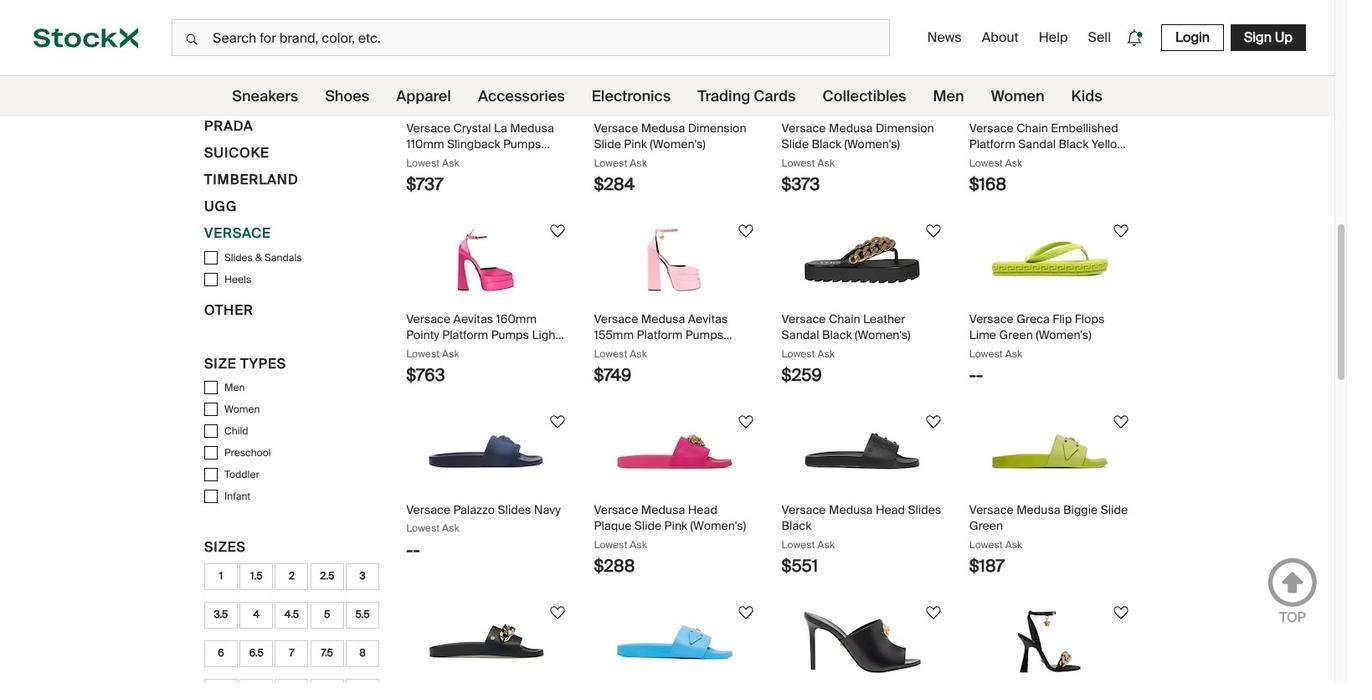 Task type: describe. For each thing, give the bounding box(es) containing it.
7.5
[[321, 647, 333, 660]]

slide for $284
[[594, 137, 622, 152]]

3
[[360, 570, 366, 583]]

ask inside versace medusa head slides black lowest ask $551
[[818, 538, 835, 552]]

versace medusa dimension slide black (women's) image
[[804, 38, 921, 101]]

versace medusa head slides black lowest ask $551
[[782, 503, 942, 577]]

black inside versace crystal la medusa 110mm slingback pumps black satin
[[407, 153, 436, 168]]

collectibles link
[[823, 76, 907, 116]]

$259
[[782, 364, 822, 386]]

versace for versace
[[204, 225, 271, 242]]

sandal inside versace chain embellished platform sandal black yellow (women's)
[[1019, 137, 1057, 152]]

versace for versace chain embellished platform sandal black yellow (women's)
[[970, 121, 1014, 136]]

versace medusa aevitas 155mm platform pumps candy satin image
[[616, 229, 733, 292]]

110mm
[[407, 137, 445, 152]]

4.5 button
[[275, 602, 309, 629]]

prada button
[[204, 116, 254, 143]]

chain for versace chain leather sandal black (women's) lowest ask $259
[[829, 312, 861, 327]]

slide inside versace medusa head plaque slide pink (women's) lowest ask $288
[[635, 519, 662, 534]]

5.5
[[356, 609, 370, 622]]

shoes link
[[325, 76, 370, 116]]

versace medusa head plaque slide pink (women's) lowest ask $288
[[594, 503, 747, 577]]

hermes button
[[204, 36, 266, 63]]

follow image for versace greca flip flops lime green (women's)
[[1112, 221, 1132, 241]]

follow image for versace chain leather sandal black (women's)
[[924, 221, 944, 241]]

ask inside lowest ask $749
[[630, 347, 647, 361]]

(women's) inside versace medusa dimension slide black (women's) lowest ask $373
[[845, 137, 901, 152]]

shoes
[[325, 86, 370, 106]]

preschool
[[225, 446, 271, 460]]

trading cards
[[698, 86, 796, 106]]

versace for versace medusa biggie slide green lowest ask $187
[[970, 503, 1014, 518]]

lowest inside lowest ask $737
[[407, 156, 440, 170]]

sell link
[[1082, 22, 1118, 53]]

1.5 button
[[240, 564, 273, 590]]

ugg
[[204, 198, 237, 215]]

hermes
[[204, 37, 266, 55]]

login button
[[1162, 24, 1225, 51]]

$737
[[407, 173, 444, 195]]

help link
[[1033, 22, 1075, 53]]

versace medusa dimension slide pink (women's) image
[[616, 38, 733, 101]]

crystal
[[454, 121, 492, 136]]

versace medusa head plaque slide pink (women's) image
[[616, 420, 733, 483]]

follow image for versace palazzo slides navy
[[548, 412, 568, 432]]

1.5
[[251, 570, 263, 583]]

louis
[[204, 64, 248, 81]]

sign up button
[[1232, 24, 1307, 51]]

product category switcher element
[[0, 76, 1335, 116]]

pumps for $763
[[491, 328, 529, 343]]

versace aevitas 160mm pointy platform pumps light pink satin
[[407, 312, 560, 359]]

navy
[[534, 503, 561, 518]]

timberland
[[204, 171, 299, 189]]

louis vuitton
[[204, 64, 316, 81]]

ralph
[[248, 91, 297, 108]]

7
[[289, 647, 295, 660]]

follow image right versace leather mule x kith black (women's) image
[[924, 603, 944, 623]]

platform for $749
[[637, 328, 683, 343]]

chain for versace chain embellished platform sandal black yellow (women's)
[[1017, 121, 1049, 136]]

0 horizontal spatial women
[[225, 403, 260, 416]]

versace chain embellished platform sandal black yellow (women's) image
[[992, 38, 1109, 101]]

slide for $373
[[782, 137, 809, 152]]

Search... search field
[[172, 19, 891, 56]]

aevitas inside versace medusa aevitas 155mm platform pumps candy satin
[[688, 312, 728, 327]]

follow image for versace medusa dimension slide black (women's)
[[924, 30, 944, 50]]

polo ralph lauren
[[204, 91, 359, 108]]

biggie
[[1064, 503, 1099, 518]]

(women's) inside versace greca flip flops lime green (women's) lowest ask --
[[1036, 328, 1092, 343]]

versace medusa chain slide black leather image
[[428, 611, 546, 674]]

$284
[[594, 173, 635, 195]]

155mm
[[594, 328, 634, 343]]

slingback
[[447, 137, 501, 152]]

versace greca flip flops lime green (women's) image
[[992, 229, 1109, 292]]

$288
[[594, 555, 635, 577]]

$168
[[970, 173, 1007, 195]]

slides & sandals
[[225, 251, 302, 264]]

8
[[360, 647, 366, 660]]

lowest ask $737
[[407, 156, 460, 195]]

versace chain leather sandal black (women's) image
[[804, 229, 921, 292]]

slide for $187
[[1101, 503, 1129, 518]]

versace medusa dimension slide pink (women's) lowest ask $284
[[594, 121, 747, 195]]

versace crystal la medusa 110mm slingback pumps black satin
[[407, 121, 555, 168]]

sneakers
[[232, 86, 298, 106]]

versace greca flip flops lime green (women's) lowest ask --
[[970, 312, 1105, 386]]

versace for versace greca flip flops lime green (women's) lowest ask --
[[970, 312, 1014, 327]]

versace for versace medusa head slides black lowest ask $551
[[782, 503, 827, 518]]

versace chain embellished platform sandal black yellow (women's)
[[970, 121, 1126, 168]]

black for $373
[[812, 137, 842, 152]]

lowest inside versace greca flip flops lime green (women's) lowest ask --
[[970, 347, 1003, 361]]

child
[[225, 424, 248, 438]]

la
[[494, 121, 508, 136]]

back to top image
[[1268, 558, 1319, 608]]

lowest inside versace medusa head slides black lowest ask $551
[[782, 538, 816, 552]]

aevitas inside versace aevitas 160mm pointy platform pumps light pink satin
[[454, 312, 494, 327]]

gucci
[[204, 10, 252, 28]]

ask inside versace medusa head plaque slide pink (women's) lowest ask $288
[[630, 538, 647, 552]]

satin inside versace medusa aevitas 155mm platform pumps candy satin
[[632, 344, 660, 359]]

versace aevitas 160mm pointy platform pumps light pink satin image
[[428, 229, 546, 292]]

versace for versace chain leather sandal black (women's) lowest ask $259
[[782, 312, 827, 327]]

ask inside lowest ask $763
[[442, 347, 460, 361]]

sandals
[[265, 251, 302, 264]]

2.5 button
[[311, 564, 344, 590]]

medusa for $288
[[642, 503, 686, 518]]

versace medusa biggie slide green lowest ask $187
[[970, 503, 1129, 577]]

4 button
[[240, 602, 273, 629]]

sell
[[1089, 28, 1112, 46]]

stockx logo link
[[0, 0, 172, 75]]

follow image for versace medusa head slides black
[[924, 412, 944, 432]]

satin for $737
[[439, 153, 467, 168]]

(women's) inside versace chain leather sandal black (women's) lowest ask $259
[[855, 328, 911, 343]]

ask inside versace greca flip flops lime green (women's) lowest ask --
[[1006, 347, 1023, 361]]

versace medusa 110mm chain high heeled sandals black satin image
[[992, 611, 1109, 674]]

trading cards link
[[698, 76, 796, 116]]

toddler
[[225, 468, 259, 481]]

versace for versace palazzo slides navy lowest ask --
[[407, 503, 451, 518]]

lowest ask $763
[[407, 347, 460, 386]]

sneakers link
[[232, 76, 298, 116]]

follow image for $187
[[1112, 412, 1132, 432]]

4
[[253, 609, 260, 622]]

black for $259
[[823, 328, 853, 343]]

top
[[1280, 609, 1307, 627]]

polo ralph lauren button
[[204, 89, 359, 116]]

apparel
[[396, 86, 451, 106]]

ask inside versace medusa dimension slide pink (women's) lowest ask $284
[[630, 156, 647, 170]]

ugg button
[[204, 197, 237, 223]]

pink inside versace aevitas 160mm pointy platform pumps light pink satin
[[407, 344, 430, 359]]

notification unread icon image
[[1123, 26, 1147, 50]]

plaque
[[594, 519, 632, 534]]

slides inside versace medusa head slides black lowest ask $551
[[909, 503, 942, 518]]

versace chain leather sandal black (women's) lowest ask $259
[[782, 312, 911, 386]]

versace button
[[204, 223, 271, 250]]

flip
[[1053, 312, 1073, 327]]



Task type: locate. For each thing, give the bounding box(es) containing it.
(women's) inside versace chain embellished platform sandal black yellow (women's)
[[970, 153, 1026, 168]]

dimension down collectibles link
[[876, 121, 935, 136]]

black inside versace chain leather sandal black (women's) lowest ask $259
[[823, 328, 853, 343]]

follow image right versace palazzo slides navy image
[[548, 412, 568, 432]]

sandal down embellished at the top
[[1019, 137, 1057, 152]]

ask inside lowest ask $737
[[442, 156, 460, 170]]

versace medusa head slides black image
[[804, 420, 921, 483]]

pink
[[624, 137, 648, 152], [407, 344, 430, 359], [665, 519, 688, 534]]

head down versace medusa head plaque slide pink (women's) image
[[688, 503, 718, 518]]

green up $187
[[970, 519, 1004, 534]]

men inside product category switcher "element"
[[934, 86, 965, 106]]

versace leather mule x kith black (women's) image
[[804, 611, 921, 674]]

chain inside versace chain embellished platform sandal black yellow (women's)
[[1017, 121, 1049, 136]]

head
[[688, 503, 718, 518], [876, 503, 906, 518]]

dimension for $284
[[688, 121, 747, 136]]

versace for versace medusa dimension slide black (women's) lowest ask $373
[[782, 121, 827, 136]]

2 aevitas from the left
[[688, 312, 728, 327]]

follow image right the sell
[[1112, 30, 1132, 50]]

slide right the plaque
[[635, 519, 662, 534]]

women up versace chain embellished platform sandal black yellow (women's)
[[992, 86, 1045, 106]]

login
[[1176, 28, 1211, 46]]

versace down the cards
[[782, 121, 827, 136]]

0 horizontal spatial pink
[[407, 344, 430, 359]]

1 horizontal spatial women
[[992, 86, 1045, 106]]

2 dimension from the left
[[876, 121, 935, 136]]

black down embellished at the top
[[1059, 137, 1089, 152]]

pumps down 160mm
[[491, 328, 529, 343]]

1
[[219, 570, 223, 583]]

1 horizontal spatial slides
[[498, 503, 532, 518]]

0 vertical spatial pink
[[624, 137, 648, 152]]

medusa for $551
[[829, 503, 873, 518]]

lowest
[[407, 156, 440, 170], [594, 156, 628, 170], [782, 156, 816, 170], [970, 156, 1003, 170], [407, 347, 440, 361], [594, 347, 628, 361], [782, 347, 816, 361], [970, 347, 1003, 361], [407, 522, 440, 536], [594, 538, 628, 552], [782, 538, 816, 552], [970, 538, 1003, 552]]

follow image right versace medusa biggie slide green image
[[1112, 412, 1132, 432]]

medusa down versace medusa head plaque slide pink (women's) image
[[642, 503, 686, 518]]

versace inside versace medusa dimension slide black (women's) lowest ask $373
[[782, 121, 827, 136]]

satin inside versace aevitas 160mm pointy platform pumps light pink satin
[[432, 344, 460, 359]]

slide right biggie
[[1101, 503, 1129, 518]]

platform for $763
[[443, 328, 489, 343]]

0 vertical spatial women
[[992, 86, 1045, 106]]

0 horizontal spatial chain
[[829, 312, 861, 327]]

sandal
[[1019, 137, 1057, 152], [782, 328, 820, 343]]

versace left the palazzo
[[407, 503, 451, 518]]

men link
[[934, 76, 965, 116]]

1 vertical spatial men
[[225, 381, 245, 394]]

stockx logo image
[[34, 28, 138, 49]]

sizes
[[204, 538, 246, 556]]

lowest inside lowest ask $763
[[407, 347, 440, 361]]

lime
[[970, 328, 997, 343]]

lowest inside versace medusa head plaque slide pink (women's) lowest ask $288
[[594, 538, 628, 552]]

1 vertical spatial green
[[970, 519, 1004, 534]]

slide
[[594, 137, 622, 152], [782, 137, 809, 152], [1101, 503, 1129, 518], [635, 519, 662, 534]]

medusa down versace medusa head slides black image
[[829, 503, 873, 518]]

chain left leather on the top right of page
[[829, 312, 861, 327]]

pink inside versace medusa dimension slide pink (women's) lowest ask $284
[[624, 137, 648, 152]]

slides inside versace palazzo slides navy lowest ask --
[[498, 503, 532, 518]]

2 horizontal spatial platform
[[970, 137, 1016, 152]]

-
[[970, 364, 977, 386], [977, 364, 984, 386], [407, 539, 413, 561], [413, 539, 420, 561]]

dimension down trading
[[688, 121, 747, 136]]

follow image right versace medusa 110mm chain high heeled sandals black satin image
[[1112, 603, 1132, 623]]

lowest inside lowest ask $749
[[594, 347, 628, 361]]

follow image right the versace medusa aevitas 155mm platform pumps candy satin image
[[736, 221, 756, 241]]

embellished
[[1052, 121, 1119, 136]]

medusa down the versace medusa aevitas 155mm platform pumps candy satin image
[[642, 312, 686, 327]]

sign up
[[1245, 28, 1294, 46]]

versace up the plaque
[[594, 503, 639, 518]]

lauren
[[301, 91, 359, 108]]

platform right pointy
[[443, 328, 489, 343]]

satin inside versace crystal la medusa 110mm slingback pumps black satin
[[439, 153, 467, 168]]

pumps for $749
[[686, 328, 724, 343]]

dimension
[[688, 121, 747, 136], [876, 121, 935, 136]]

pumps inside versace aevitas 160mm pointy platform pumps light pink satin
[[491, 328, 529, 343]]

lowest inside 'versace medusa biggie slide green lowest ask $187'
[[970, 538, 1003, 552]]

0 vertical spatial sandal
[[1019, 137, 1057, 152]]

versace inside versace chain leather sandal black (women's) lowest ask $259
[[782, 312, 827, 327]]

3 button
[[346, 564, 380, 590]]

1 aevitas from the left
[[454, 312, 494, 327]]

kids
[[1072, 86, 1103, 106]]

versace up $187
[[970, 503, 1014, 518]]

ask inside 'versace medusa biggie slide green lowest ask $187'
[[1006, 538, 1023, 552]]

versace palazzo slides navy lowest ask --
[[407, 503, 561, 561]]

women
[[992, 86, 1045, 106], [225, 403, 260, 416]]

versace inside 'versace medusa biggie slide green lowest ask $187'
[[970, 503, 1014, 518]]

sign
[[1245, 28, 1273, 46]]

types
[[241, 355, 287, 372]]

accessories link
[[478, 76, 565, 116]]

lowest inside versace chain leather sandal black (women's) lowest ask $259
[[782, 347, 816, 361]]

versace inside versace medusa dimension slide pink (women's) lowest ask $284
[[594, 121, 639, 136]]

chain down women link
[[1017, 121, 1049, 136]]

1 horizontal spatial pink
[[624, 137, 648, 152]]

head for $551
[[876, 503, 906, 518]]

follow image for versace medusa aevitas 155mm platform pumps candy satin
[[736, 221, 756, 241]]

versace up lime
[[970, 312, 1014, 327]]

slide inside versace medusa dimension slide black (women's) lowest ask $373
[[782, 137, 809, 152]]

pumps inside versace crystal la medusa 110mm slingback pumps black satin
[[504, 137, 542, 152]]

$749
[[594, 364, 632, 386]]

medusa inside versace crystal la medusa 110mm slingback pumps black satin
[[511, 121, 555, 136]]

dimension for $373
[[876, 121, 935, 136]]

lowest inside versace palazzo slides navy lowest ask --
[[407, 522, 440, 536]]

medusa for $373
[[829, 121, 873, 136]]

sandal inside versace chain leather sandal black (women's) lowest ask $259
[[782, 328, 820, 343]]

black up $373
[[812, 137, 842, 152]]

news link
[[921, 22, 969, 53]]

versace for versace medusa head plaque slide pink (women's) lowest ask $288
[[594, 503, 639, 518]]

head inside versace medusa head slides black lowest ask $551
[[876, 503, 906, 518]]

3.5 button
[[204, 602, 238, 629]]

pumps down la
[[504, 137, 542, 152]]

lowest ask $749
[[594, 347, 647, 386]]

dimension inside versace medusa dimension slide pink (women's) lowest ask $284
[[688, 121, 747, 136]]

lowest inside versace medusa dimension slide pink (women's) lowest ask $284
[[594, 156, 628, 170]]

1 dimension from the left
[[688, 121, 747, 136]]

versace inside versace palazzo slides navy lowest ask --
[[407, 503, 451, 518]]

7.5 button
[[311, 641, 344, 667]]

platform inside versace aevitas 160mm pointy platform pumps light pink satin
[[443, 328, 489, 343]]

satin down slingback
[[439, 153, 467, 168]]

follow image
[[924, 30, 944, 50], [548, 221, 568, 241], [736, 221, 756, 241], [924, 221, 944, 241], [1112, 221, 1132, 241], [548, 412, 568, 432], [924, 412, 944, 432], [736, 603, 756, 623], [924, 603, 944, 623]]

apparel link
[[396, 76, 451, 116]]

slide inside versace medusa dimension slide pink (women's) lowest ask $284
[[594, 137, 622, 152]]

1 vertical spatial sandal
[[782, 328, 820, 343]]

kids link
[[1072, 76, 1103, 116]]

$187
[[970, 555, 1005, 577]]

5
[[324, 609, 330, 622]]

2.5
[[320, 570, 334, 583]]

timberland button
[[204, 170, 299, 197]]

follow image for $288
[[736, 412, 756, 432]]

medusa down product category switcher "element"
[[642, 121, 686, 136]]

versace for versace crystal la medusa 110mm slingback pumps black satin
[[407, 121, 451, 136]]

versace down women link
[[970, 121, 1014, 136]]

versace for versace medusa aevitas 155mm platform pumps candy satin
[[594, 312, 639, 327]]

pink right the plaque
[[665, 519, 688, 534]]

sandal up $259 at right bottom
[[782, 328, 820, 343]]

versace up $259 at right bottom
[[782, 312, 827, 327]]

black down the versace chain leather sandal black (women's) image
[[823, 328, 853, 343]]

6.5
[[249, 647, 264, 660]]

1 horizontal spatial aevitas
[[688, 312, 728, 327]]

green inside 'versace medusa biggie slide green lowest ask $187'
[[970, 519, 1004, 534]]

pink down pointy
[[407, 344, 430, 359]]

trading
[[698, 86, 751, 106]]

0 horizontal spatial dimension
[[688, 121, 747, 136]]

ask inside versace medusa dimension slide black (women's) lowest ask $373
[[818, 156, 835, 170]]

black inside versace medusa head slides black lowest ask $551
[[782, 519, 812, 534]]

medusa left biggie
[[1017, 503, 1061, 518]]

medusa
[[511, 121, 555, 136], [642, 121, 686, 136], [829, 121, 873, 136], [642, 312, 686, 327], [642, 503, 686, 518], [829, 503, 873, 518], [1017, 503, 1061, 518]]

1 horizontal spatial men
[[934, 86, 965, 106]]

versace medusa biggie slide green image
[[992, 420, 1109, 483]]

lowest inside lowest ask $168
[[970, 156, 1003, 170]]

satin
[[439, 153, 467, 168], [432, 344, 460, 359], [632, 344, 660, 359]]

(women's)
[[650, 137, 706, 152], [845, 137, 901, 152], [970, 153, 1026, 168], [855, 328, 911, 343], [1036, 328, 1092, 343], [691, 519, 747, 534]]

aevitas left 160mm
[[454, 312, 494, 327]]

satin right candy
[[632, 344, 660, 359]]

slides
[[225, 251, 253, 264], [498, 503, 532, 518], [909, 503, 942, 518]]

ask inside versace chain leather sandal black (women's) lowest ask $259
[[818, 347, 835, 361]]

versace down ugg button
[[204, 225, 271, 242]]

black down the 110mm
[[407, 153, 436, 168]]

accessories
[[478, 86, 565, 106]]

1 horizontal spatial chain
[[1017, 121, 1049, 136]]

platform right '155mm'
[[637, 328, 683, 343]]

follow image right versace medusa chain slide black leather image
[[548, 603, 568, 623]]

versace medusa dimension slide black (women's) lowest ask $373
[[782, 121, 935, 195]]

2 vertical spatial pink
[[665, 519, 688, 534]]

men down news "link"
[[934, 86, 965, 106]]

suicoke
[[204, 144, 270, 162]]

dimension inside versace medusa dimension slide black (women's) lowest ask $373
[[876, 121, 935, 136]]

2 horizontal spatial slides
[[909, 503, 942, 518]]

versace up '155mm'
[[594, 312, 639, 327]]

other button
[[204, 300, 254, 327]]

1 vertical spatial women
[[225, 403, 260, 416]]

2 head from the left
[[876, 503, 906, 518]]

medusa inside versace medusa head plaque slide pink (women's) lowest ask $288
[[642, 503, 686, 518]]

news
[[928, 28, 962, 46]]

follow image
[[1112, 30, 1132, 50], [736, 412, 756, 432], [1112, 412, 1132, 432], [548, 603, 568, 623], [1112, 603, 1132, 623]]

medusa inside versace medusa dimension slide pink (women's) lowest ask $284
[[642, 121, 686, 136]]

&
[[255, 251, 262, 264]]

versace inside versace medusa head plaque slide pink (women's) lowest ask $288
[[594, 503, 639, 518]]

medusa inside versace medusa dimension slide black (women's) lowest ask $373
[[829, 121, 873, 136]]

versace inside versace chain embellished platform sandal black yellow (women's)
[[970, 121, 1014, 136]]

1 vertical spatial chain
[[829, 312, 861, 327]]

suicoke button
[[204, 143, 270, 170]]

2 button
[[275, 564, 309, 590]]

follow image right versace medusa head plaque slide pink (women's) image
[[736, 412, 756, 432]]

ask inside versace palazzo slides navy lowest ask --
[[442, 522, 460, 536]]

slide inside 'versace medusa biggie slide green lowest ask $187'
[[1101, 503, 1129, 518]]

8 button
[[346, 641, 380, 667]]

green
[[1000, 328, 1034, 343], [970, 519, 1004, 534]]

versace for versace aevitas 160mm pointy platform pumps light pink satin
[[407, 312, 451, 327]]

follow image up men link
[[924, 30, 944, 50]]

slide up $373
[[782, 137, 809, 152]]

medusa for $187
[[1017, 503, 1061, 518]]

versace up $551
[[782, 503, 827, 518]]

electronics
[[592, 86, 671, 106]]

versace inside versace crystal la medusa 110mm slingback pumps black satin
[[407, 121, 451, 136]]

head for lowest
[[688, 503, 718, 518]]

1 horizontal spatial head
[[876, 503, 906, 518]]

medusa for $284
[[642, 121, 686, 136]]

pumps inside versace medusa aevitas 155mm platform pumps candy satin
[[686, 328, 724, 343]]

black for $551
[[782, 519, 812, 534]]

medusa inside versace medusa head slides black lowest ask $551
[[829, 503, 873, 518]]

satin for $763
[[432, 344, 460, 359]]

pink inside versace medusa head plaque slide pink (women's) lowest ask $288
[[665, 519, 688, 534]]

pink up $284
[[624, 137, 648, 152]]

medusa down collectibles link
[[829, 121, 873, 136]]

1 horizontal spatial platform
[[637, 328, 683, 343]]

versace down electronics link
[[594, 121, 639, 136]]

0 horizontal spatial sandal
[[782, 328, 820, 343]]

6
[[218, 647, 224, 660]]

versace medusa biggie slide blue image
[[616, 611, 733, 674]]

green down greca at the top right of the page
[[1000, 328, 1034, 343]]

versace inside versace medusa head slides black lowest ask $551
[[782, 503, 827, 518]]

0 vertical spatial men
[[934, 86, 965, 106]]

6.5 button
[[240, 641, 273, 667]]

women up child
[[225, 403, 260, 416]]

men down "size types"
[[225, 381, 245, 394]]

up
[[1276, 28, 1294, 46]]

green inside versace greca flip flops lime green (women's) lowest ask --
[[1000, 328, 1034, 343]]

0 vertical spatial chain
[[1017, 121, 1049, 136]]

pumps down the versace medusa aevitas 155mm platform pumps candy satin image
[[686, 328, 724, 343]]

platform inside versace medusa aevitas 155mm platform pumps candy satin
[[637, 328, 683, 343]]

ask inside lowest ask $168
[[1006, 156, 1023, 170]]

$763
[[407, 364, 445, 386]]

medusa inside versace medusa aevitas 155mm platform pumps candy satin
[[642, 312, 686, 327]]

head down versace medusa head slides black image
[[876, 503, 906, 518]]

0 horizontal spatial platform
[[443, 328, 489, 343]]

platform up lowest ask $168
[[970, 137, 1016, 152]]

follow image for versace aevitas 160mm pointy platform pumps light pink satin
[[548, 221, 568, 241]]

versace
[[407, 121, 451, 136], [594, 121, 639, 136], [782, 121, 827, 136], [970, 121, 1014, 136], [204, 225, 271, 242], [407, 312, 451, 327], [594, 312, 639, 327], [782, 312, 827, 327], [970, 312, 1014, 327], [407, 503, 451, 518], [594, 503, 639, 518], [782, 503, 827, 518], [970, 503, 1014, 518]]

versace up the 110mm
[[407, 121, 451, 136]]

candy
[[594, 344, 629, 359]]

women inside product category switcher "element"
[[992, 86, 1045, 106]]

0 horizontal spatial aevitas
[[454, 312, 494, 327]]

follow image right versace greca flip flops lime green (women's) 'image'
[[1112, 221, 1132, 241]]

head inside versace medusa head plaque slide pink (women's) lowest ask $288
[[688, 503, 718, 518]]

black inside versace chain embellished platform sandal black yellow (women's)
[[1059, 137, 1089, 152]]

(women's) inside versace medusa head plaque slide pink (women's) lowest ask $288
[[691, 519, 747, 534]]

0 vertical spatial green
[[1000, 328, 1034, 343]]

1 vertical spatial pink
[[407, 344, 430, 359]]

versace up pointy
[[407, 312, 451, 327]]

medusa right la
[[511, 121, 555, 136]]

5 button
[[311, 602, 344, 629]]

size types
[[204, 355, 287, 372]]

flops
[[1076, 312, 1105, 327]]

aevitas down the versace medusa aevitas 155mm platform pumps candy satin image
[[688, 312, 728, 327]]

platform inside versace chain embellished platform sandal black yellow (women's)
[[970, 137, 1016, 152]]

versace inside versace greca flip flops lime green (women's) lowest ask --
[[970, 312, 1014, 327]]

versace for versace medusa dimension slide pink (women's) lowest ask $284
[[594, 121, 639, 136]]

follow image right versace aevitas 160mm pointy platform pumps light pink satin "image"
[[548, 221, 568, 241]]

follow image right versace medusa head slides black image
[[924, 412, 944, 432]]

7 button
[[275, 641, 309, 667]]

size
[[204, 355, 237, 372]]

black up $551
[[782, 519, 812, 534]]

chain
[[1017, 121, 1049, 136], [829, 312, 861, 327]]

slide up $284
[[594, 137, 622, 152]]

men
[[934, 86, 965, 106], [225, 381, 245, 394]]

palazzo
[[454, 503, 495, 518]]

versace inside versace aevitas 160mm pointy platform pumps light pink satin
[[407, 312, 451, 327]]

0 horizontal spatial head
[[688, 503, 718, 518]]

lowest inside versace medusa dimension slide black (women's) lowest ask $373
[[782, 156, 816, 170]]

0 horizontal spatial slides
[[225, 251, 253, 264]]

versace palazzo slides navy image
[[428, 420, 546, 483]]

yellow
[[1092, 137, 1126, 152]]

electronics link
[[592, 76, 671, 116]]

$373
[[782, 173, 820, 195]]

chain inside versace chain leather sandal black (women's) lowest ask $259
[[829, 312, 861, 327]]

1 horizontal spatial sandal
[[1019, 137, 1057, 152]]

follow image right the versace chain leather sandal black (women's) image
[[924, 221, 944, 241]]

satin down pointy
[[432, 344, 460, 359]]

160mm
[[496, 312, 537, 327]]

1 horizontal spatial dimension
[[876, 121, 935, 136]]

versace inside versace medusa aevitas 155mm platform pumps candy satin
[[594, 312, 639, 327]]

medusa inside 'versace medusa biggie slide green lowest ask $187'
[[1017, 503, 1061, 518]]

2
[[289, 570, 295, 583]]

2 horizontal spatial pink
[[665, 519, 688, 534]]

follow image for $168
[[1112, 30, 1132, 50]]

follow image right versace medusa biggie slide blue image
[[736, 603, 756, 623]]

versace crystal la medusa 110mm slingback pumps black satin image
[[428, 38, 546, 101]]

infant
[[225, 490, 251, 503]]

heels
[[225, 273, 252, 286]]

1 head from the left
[[688, 503, 718, 518]]

versace medusa aevitas 155mm platform pumps candy satin
[[594, 312, 728, 359]]

0 horizontal spatial men
[[225, 381, 245, 394]]

(women's) inside versace medusa dimension slide pink (women's) lowest ask $284
[[650, 137, 706, 152]]

collectibles
[[823, 86, 907, 106]]

black inside versace medusa dimension slide black (women's) lowest ask $373
[[812, 137, 842, 152]]



Task type: vqa. For each thing, say whether or not it's contained in the screenshot.
the Avg
no



